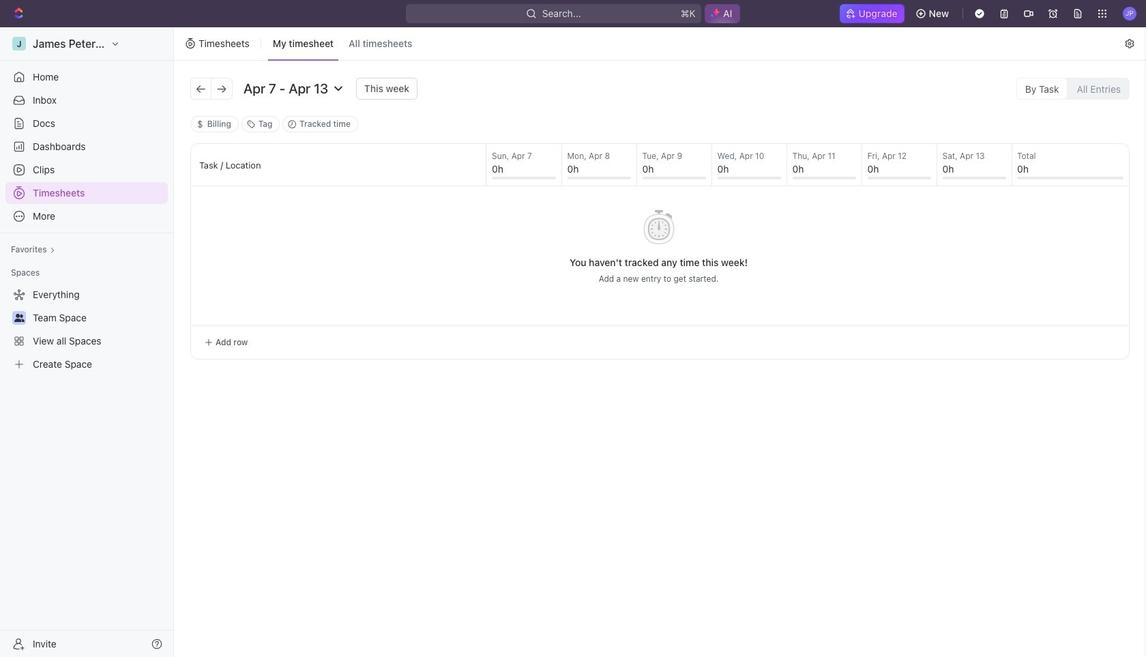 Task type: describe. For each thing, give the bounding box(es) containing it.
user group image
[[14, 314, 24, 322]]



Task type: locate. For each thing, give the bounding box(es) containing it.
tree inside 'sidebar' navigation
[[5, 284, 168, 375]]

james peterson's workspace, , element
[[12, 37, 26, 50]]

sidebar navigation
[[0, 27, 177, 657]]

tree
[[5, 284, 168, 375]]



Task type: vqa. For each thing, say whether or not it's contained in the screenshot.
Dropdown menu image
no



